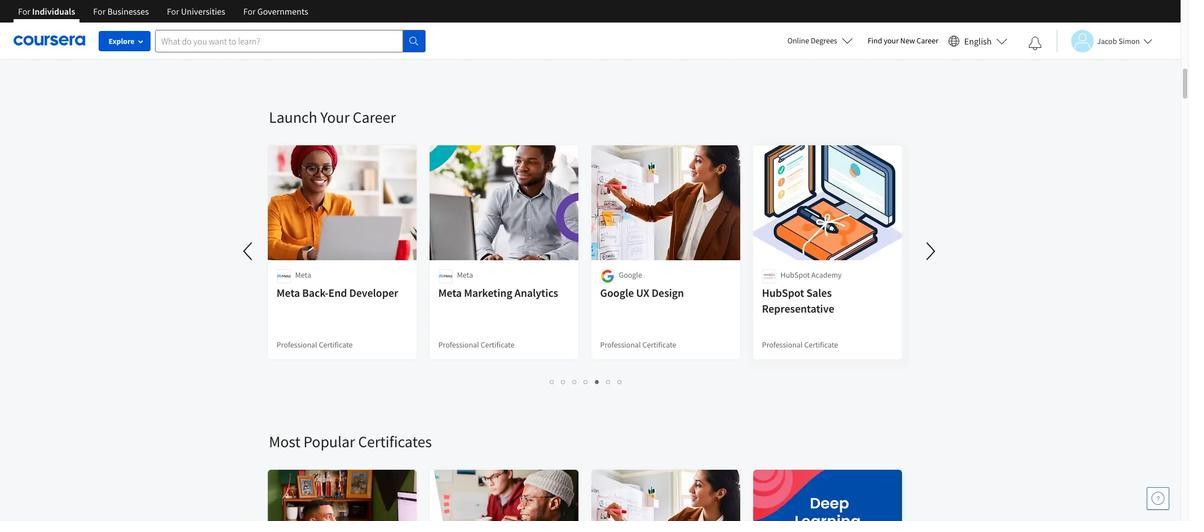 Task type: describe. For each thing, give the bounding box(es) containing it.
5 button
[[592, 376, 603, 389]]

What do you want to learn? text field
[[155, 30, 403, 52]]

career inside launch your career carousel element
[[353, 107, 396, 127]]

learn
[[621, 15, 640, 25]]

help center image
[[1152, 492, 1165, 506]]

deep learning specialization by deeplearning.ai, image
[[754, 470, 903, 522]]

professional certificate for ux
[[601, 340, 677, 350]]

launch
[[269, 107, 317, 127]]

google image
[[601, 270, 615, 284]]

hubspot sales representative
[[763, 286, 835, 316]]

meta marketing analytics
[[439, 286, 559, 300]]

learn more
[[621, 15, 660, 25]]

your
[[321, 107, 350, 127]]

7
[[618, 377, 623, 388]]

new
[[901, 36, 916, 46]]

professional for meta back-end developer
[[277, 340, 318, 350]]

1 button
[[547, 376, 558, 389]]

2
[[562, 377, 566, 388]]

certificate for end
[[319, 340, 353, 350]]

find your new career link
[[863, 34, 945, 48]]

more
[[642, 15, 660, 25]]

sales
[[807, 286, 832, 300]]

meta up back-
[[296, 270, 312, 280]]

meta back-end developer
[[277, 286, 399, 300]]

enroll
[[292, 17, 313, 27]]

most popular certificates carousel element
[[263, 398, 1190, 522]]

for for governments
[[243, 6, 256, 17]]

professional certificate for marketing
[[439, 340, 515, 350]]

for universities
[[167, 6, 225, 17]]

certificate for representative
[[805, 340, 839, 350]]

jacob simon button
[[1057, 30, 1153, 52]]

explore
[[109, 36, 135, 46]]

google ux design professional certificate by google, image
[[592, 470, 741, 522]]

professional certificate for sales
[[763, 340, 839, 350]]

meta image for meta back-end developer
[[277, 270, 291, 284]]

for governments
[[243, 6, 308, 17]]

online
[[788, 36, 810, 46]]

hubspot for hubspot sales representative
[[763, 286, 805, 300]]

meta left back-
[[277, 286, 300, 300]]

meta image for meta marketing analytics
[[439, 270, 453, 284]]

google it support professional certificate by google, image
[[430, 470, 579, 522]]

back-
[[303, 286, 329, 300]]

google data analytics professional certificate by google, image
[[268, 470, 417, 522]]

explore button
[[99, 31, 151, 51]]

end
[[329, 286, 347, 300]]

ux
[[637, 286, 650, 300]]

analytics
[[515, 286, 559, 300]]

hubspot for hubspot academy
[[781, 270, 811, 280]]

businesses
[[107, 6, 149, 17]]

certificate for design
[[643, 340, 677, 350]]

professional for meta marketing analytics
[[439, 340, 480, 350]]

google for google
[[619, 270, 643, 280]]

3 button
[[569, 376, 581, 389]]

online degrees
[[788, 36, 838, 46]]

representative
[[763, 302, 835, 316]]

academy
[[812, 270, 842, 280]]

previous slide image
[[235, 238, 262, 265]]

next slide image
[[918, 238, 945, 265]]

english
[[965, 35, 992, 47]]



Task type: locate. For each thing, give the bounding box(es) containing it.
1 certificate from the left
[[319, 340, 353, 350]]

for for businesses
[[93, 6, 106, 17]]

1 vertical spatial hubspot
[[763, 286, 805, 300]]

2 meta image from the left
[[439, 270, 453, 284]]

certificate down representative
[[805, 340, 839, 350]]

3 certificate from the left
[[643, 340, 677, 350]]

hubspot down hubspot academy image
[[763, 286, 805, 300]]

0 horizontal spatial meta image
[[277, 270, 291, 284]]

6
[[607, 377, 611, 388]]

launch your career
[[269, 107, 396, 127]]

0 vertical spatial career
[[917, 36, 939, 46]]

1 horizontal spatial career
[[917, 36, 939, 46]]

english button
[[945, 23, 1013, 59]]

launch your career carousel element
[[235, 73, 945, 398]]

hubspot inside hubspot sales representative
[[763, 286, 805, 300]]

1
[[550, 377, 555, 388]]

most popular certificates
[[269, 432, 432, 452]]

meta up marketing
[[458, 270, 474, 280]]

jacob simon
[[1098, 36, 1141, 46]]

google
[[619, 270, 643, 280], [601, 286, 635, 300]]

3 professional from the left
[[601, 340, 642, 350]]

1 vertical spatial google
[[601, 286, 635, 300]]

meta image up meta marketing analytics
[[439, 270, 453, 284]]

governments
[[258, 6, 308, 17]]

6 button
[[603, 376, 615, 389]]

professional certificate for back-
[[277, 340, 353, 350]]

list
[[269, 376, 904, 389]]

certificate down meta marketing analytics
[[481, 340, 515, 350]]

0 vertical spatial google
[[619, 270, 643, 280]]

meta image up meta back-end developer
[[277, 270, 291, 284]]

google down the google icon
[[601, 286, 635, 300]]

banner navigation
[[9, 0, 317, 31]]

find
[[868, 36, 883, 46]]

1 professional certificate from the left
[[277, 340, 353, 350]]

professional certificate down representative
[[763, 340, 839, 350]]

career right new
[[917, 36, 939, 46]]

4 professional from the left
[[763, 340, 803, 350]]

None search field
[[155, 30, 426, 52]]

3 professional certificate from the left
[[601, 340, 677, 350]]

hubspot academy image
[[763, 270, 777, 284]]

show notifications image
[[1029, 37, 1043, 50]]

for for universities
[[167, 6, 179, 17]]

universities
[[181, 6, 225, 17]]

for for individuals
[[18, 6, 30, 17]]

0 horizontal spatial career
[[353, 107, 396, 127]]

certificate
[[319, 340, 353, 350], [481, 340, 515, 350], [643, 340, 677, 350], [805, 340, 839, 350]]

design
[[652, 286, 685, 300]]

0 vertical spatial hubspot
[[781, 270, 811, 280]]

5
[[595, 377, 600, 388]]

google for google ux design
[[601, 286, 635, 300]]

simon
[[1119, 36, 1141, 46]]

list inside launch your career carousel element
[[269, 376, 904, 389]]

today
[[314, 17, 334, 27]]

certificate down design
[[643, 340, 677, 350]]

professional for hubspot sales representative
[[763, 340, 803, 350]]

1 horizontal spatial meta image
[[439, 270, 453, 284]]

meta image
[[277, 270, 291, 284], [439, 270, 453, 284]]

online degrees button
[[779, 28, 863, 53]]

for left governments
[[243, 6, 256, 17]]

2 professional from the left
[[439, 340, 480, 350]]

for left the 'businesses'
[[93, 6, 106, 17]]

4 button
[[581, 376, 592, 389]]

professional for google ux design
[[601, 340, 642, 350]]

professional
[[277, 340, 318, 350], [439, 340, 480, 350], [601, 340, 642, 350], [763, 340, 803, 350]]

find your new career
[[868, 36, 939, 46]]

certificate for analytics
[[481, 340, 515, 350]]

hubspot
[[781, 270, 811, 280], [763, 286, 805, 300]]

google ux design
[[601, 286, 685, 300]]

certificate down meta back-end developer
[[319, 340, 353, 350]]

marketing
[[465, 286, 513, 300]]

enroll today
[[292, 17, 334, 27]]

certificates
[[358, 432, 432, 452]]

1 professional from the left
[[277, 340, 318, 350]]

individuals
[[32, 6, 75, 17]]

for businesses
[[93, 6, 149, 17]]

hubspot up hubspot sales representative
[[781, 270, 811, 280]]

most
[[269, 432, 301, 452]]

2 professional certificate from the left
[[439, 340, 515, 350]]

learn more link
[[597, 0, 912, 44], [612, 10, 669, 30]]

meta left marketing
[[439, 286, 462, 300]]

3
[[573, 377, 577, 388]]

4 certificate from the left
[[805, 340, 839, 350]]

for individuals
[[18, 6, 75, 17]]

1 for from the left
[[18, 6, 30, 17]]

for left the individuals
[[18, 6, 30, 17]]

professional certificate
[[277, 340, 353, 350], [439, 340, 515, 350], [601, 340, 677, 350], [763, 340, 839, 350]]

7 button
[[615, 376, 626, 389]]

meta
[[296, 270, 312, 280], [458, 270, 474, 280], [277, 286, 300, 300], [439, 286, 462, 300]]

google up google ux design
[[619, 270, 643, 280]]

3 for from the left
[[167, 6, 179, 17]]

career
[[917, 36, 939, 46], [353, 107, 396, 127]]

degrees
[[811, 36, 838, 46]]

for
[[18, 6, 30, 17], [93, 6, 106, 17], [167, 6, 179, 17], [243, 6, 256, 17]]

jacob
[[1098, 36, 1118, 46]]

professional certificate down back-
[[277, 340, 353, 350]]

career right your
[[353, 107, 396, 127]]

2 certificate from the left
[[481, 340, 515, 350]]

for left universities
[[167, 6, 179, 17]]

4 for from the left
[[243, 6, 256, 17]]

hubspot academy
[[781, 270, 842, 280]]

2 for from the left
[[93, 6, 106, 17]]

enroll today link
[[269, 0, 585, 46], [283, 12, 343, 32]]

professional certificate up 7
[[601, 340, 677, 350]]

your
[[884, 36, 899, 46]]

coursera image
[[14, 32, 85, 50]]

1 meta image from the left
[[277, 270, 291, 284]]

professional certificate down marketing
[[439, 340, 515, 350]]

4
[[584, 377, 589, 388]]

list containing 1
[[269, 376, 904, 389]]

2 button
[[558, 376, 569, 389]]

popular
[[304, 432, 355, 452]]

career inside find your new career link
[[917, 36, 939, 46]]

4 professional certificate from the left
[[763, 340, 839, 350]]

developer
[[350, 286, 399, 300]]

1 vertical spatial career
[[353, 107, 396, 127]]



Task type: vqa. For each thing, say whether or not it's contained in the screenshot.


